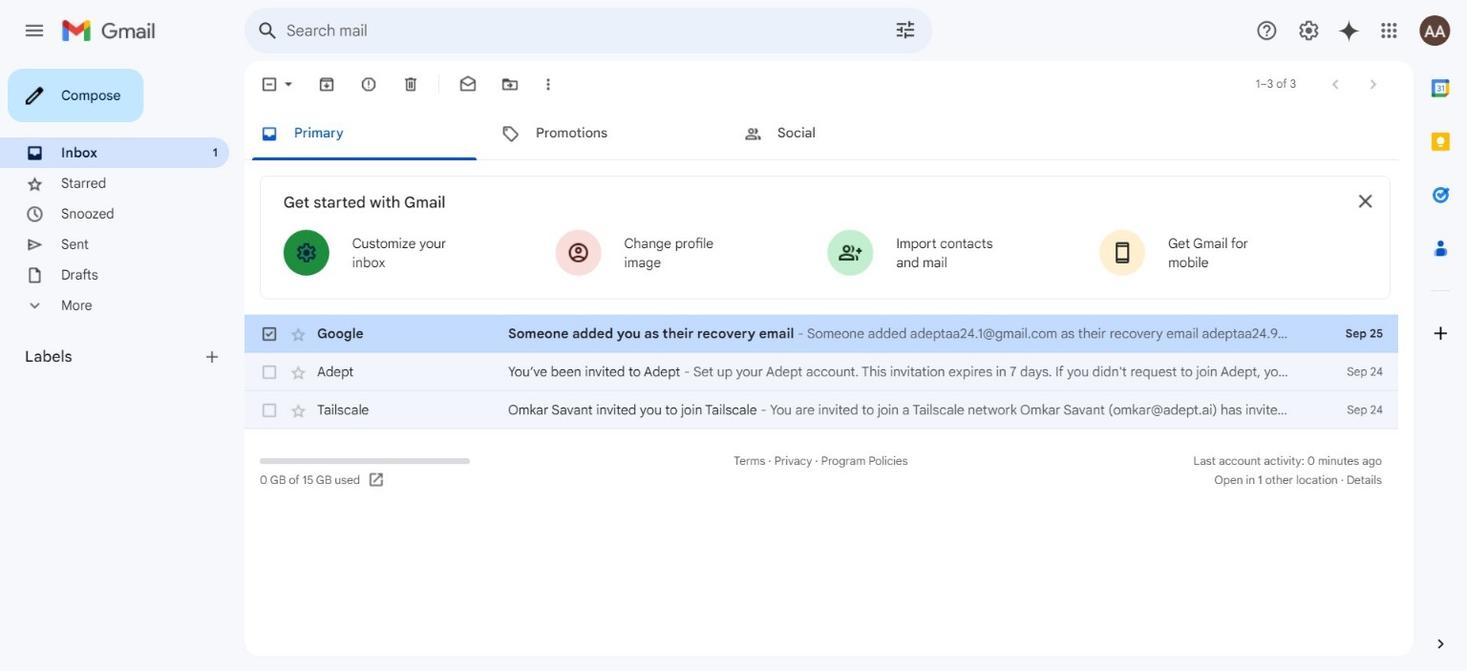 Task type: describe. For each thing, give the bounding box(es) containing it.
delete image
[[401, 75, 420, 94]]

Search mail text field
[[287, 21, 841, 40]]

report spam image
[[359, 75, 378, 94]]

3 row from the top
[[245, 391, 1398, 429]]

more email options image
[[539, 75, 558, 94]]

promotions tab
[[486, 107, 727, 160]]

none checkbox inside row
[[260, 324, 279, 343]]

0 horizontal spatial tab list
[[245, 107, 1398, 160]]

follow link to manage storage image
[[368, 471, 387, 490]]

archive image
[[317, 75, 336, 94]]

support image
[[1255, 19, 1278, 42]]



Task type: vqa. For each thing, say whether or not it's contained in the screenshot.
the top the Breeze
no



Task type: locate. For each thing, give the bounding box(es) containing it.
main menu image
[[23, 19, 46, 42]]

move to image
[[501, 75, 520, 94]]

social tab
[[728, 107, 969, 160]]

search mail image
[[250, 13, 285, 48]]

gmail image
[[61, 11, 165, 50]]

main content
[[245, 107, 1398, 429]]

row
[[245, 315, 1398, 353], [245, 353, 1398, 391], [245, 391, 1398, 429]]

None checkbox
[[260, 75, 279, 94], [260, 363, 279, 382], [260, 401, 279, 420], [260, 75, 279, 94], [260, 363, 279, 382], [260, 401, 279, 420]]

heading
[[25, 348, 203, 367]]

None checkbox
[[260, 324, 279, 343]]

1 horizontal spatial tab list
[[1414, 61, 1467, 603]]

primary tab
[[245, 107, 484, 160]]

1 row from the top
[[245, 315, 1398, 353]]

tab list
[[1414, 61, 1467, 603], [245, 107, 1398, 160]]

None search field
[[245, 8, 932, 53]]

advanced search options image
[[886, 11, 925, 49]]

mark as read image
[[459, 75, 478, 94]]

navigation
[[0, 61, 245, 672]]

2 row from the top
[[245, 353, 1398, 391]]

settings image
[[1297, 19, 1320, 42]]

footer
[[245, 452, 1398, 490]]



